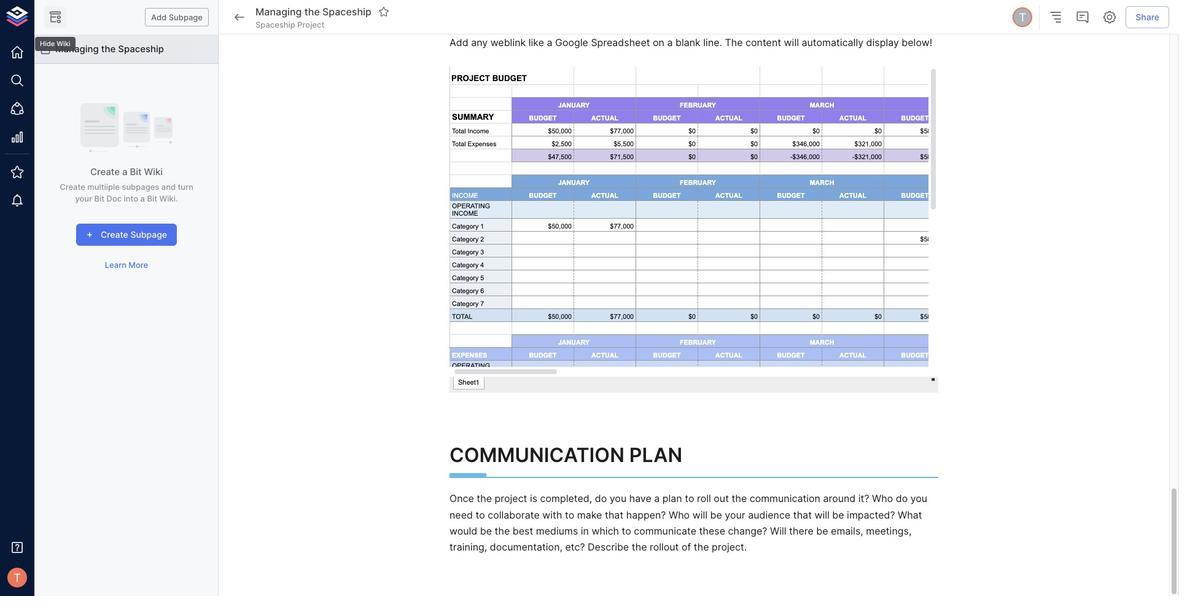 Task type: vqa. For each thing, say whether or not it's contained in the screenshot.
TB within the Button
no



Task type: describe. For each thing, give the bounding box(es) containing it.
0 horizontal spatial managing the spaceship
[[55, 43, 164, 55]]

1 horizontal spatial will
[[784, 36, 799, 48]]

2 that from the left
[[794, 509, 812, 521]]

roll
[[697, 492, 711, 505]]

out
[[714, 492, 729, 505]]

with
[[543, 509, 563, 521]]

project
[[298, 20, 325, 29]]

a up the subpages
[[122, 166, 128, 178]]

emails,
[[831, 525, 864, 537]]

project.
[[712, 541, 747, 553]]

more
[[129, 260, 148, 270]]

training,
[[450, 541, 487, 553]]

to down completed,
[[565, 509, 575, 521]]

a right like
[[547, 36, 553, 48]]

be right would
[[480, 525, 492, 537]]

into
[[124, 193, 138, 203]]

your inside create a bit wiki create multiiple subpages and turn your bit doc into a bit wiki.
[[75, 193, 92, 203]]

which
[[592, 525, 619, 537]]

line.
[[704, 36, 723, 48]]

learn more
[[105, 260, 148, 270]]

hide
[[40, 39, 55, 48]]

create for subpage
[[101, 229, 128, 239]]

a down the subpages
[[140, 193, 145, 203]]

spreadsheet
[[591, 36, 650, 48]]

the
[[725, 36, 743, 48]]

any
[[471, 36, 488, 48]]

1 vertical spatial t button
[[4, 564, 31, 591]]

the left rollout
[[632, 541, 647, 553]]

settings image
[[1103, 10, 1118, 25]]

weblink
[[491, 36, 526, 48]]

the right of
[[694, 541, 709, 553]]

collaborate
[[488, 509, 540, 521]]

there
[[790, 525, 814, 537]]

2 horizontal spatial bit
[[147, 193, 157, 203]]

1 do from the left
[[595, 492, 607, 505]]

communication
[[450, 443, 625, 467]]

on
[[653, 36, 665, 48]]

1 vertical spatial create
[[60, 182, 85, 192]]

0 horizontal spatial bit
[[94, 193, 105, 203]]

it?
[[859, 492, 870, 505]]

learn more button
[[102, 256, 151, 275]]

will
[[770, 525, 787, 537]]

like
[[529, 36, 544, 48]]

the right once
[[477, 492, 492, 505]]

1 you from the left
[[610, 492, 627, 505]]

share
[[1136, 12, 1160, 22]]

project
[[495, 492, 527, 505]]

content
[[746, 36, 782, 48]]

add any weblink like a google spreadsheet on a blank line. the content will automatically display below!
[[450, 36, 933, 48]]

wiki inside create a bit wiki create multiiple subpages and turn your bit doc into a bit wiki.
[[144, 166, 163, 178]]

communicate
[[634, 525, 697, 537]]

wiki inside 'hide wiki' tooltip
[[57, 39, 70, 48]]

impacted?
[[847, 509, 896, 521]]

meetings,
[[867, 525, 912, 537]]

subpages
[[122, 182, 159, 192]]

happen?
[[627, 509, 666, 521]]

rollout
[[650, 541, 679, 553]]

describe
[[588, 541, 629, 553]]

of
[[682, 541, 691, 553]]

what
[[898, 509, 923, 521]]

need
[[450, 509, 473, 521]]

best
[[513, 525, 533, 537]]

once the project is completed, do you have a plan to roll out the communication around it? who do you need to collaborate with to make that happen? who will be your audience that will be impacted? what would be the best mediums in which to communicate these change? will there be emails, meetings, training, documentation, etc? describe the rollout of the project.
[[450, 492, 931, 553]]

communication plan
[[450, 443, 683, 467]]

0 horizontal spatial spaceship
[[118, 43, 164, 55]]

1 horizontal spatial spaceship
[[256, 20, 295, 29]]

the right out at the bottom right of the page
[[732, 492, 747, 505]]

1 vertical spatial who
[[669, 509, 690, 521]]

change?
[[728, 525, 768, 537]]

2 do from the left
[[896, 492, 908, 505]]

0 vertical spatial spaceship
[[323, 5, 372, 18]]

create subpage button
[[76, 224, 177, 246]]

subpage for add subpage
[[169, 12, 203, 22]]

the right hide wiki
[[101, 43, 116, 55]]



Task type: locate. For each thing, give the bounding box(es) containing it.
2 vertical spatial create
[[101, 229, 128, 239]]

1 horizontal spatial t
[[1020, 10, 1027, 24]]

bit
[[130, 166, 142, 178], [94, 193, 105, 203], [147, 193, 157, 203]]

multiiple
[[87, 182, 120, 192]]

will
[[784, 36, 799, 48], [693, 509, 708, 521], [815, 509, 830, 521]]

0 horizontal spatial that
[[605, 509, 624, 521]]

you
[[610, 492, 627, 505], [911, 492, 928, 505]]

a
[[547, 36, 553, 48], [668, 36, 673, 48], [122, 166, 128, 178], [140, 193, 145, 203], [655, 492, 660, 505]]

you up 'what'
[[911, 492, 928, 505]]

0 horizontal spatial t
[[14, 571, 21, 584]]

to left roll
[[685, 492, 695, 505]]

completed,
[[540, 492, 592, 505]]

1 horizontal spatial managing the spaceship
[[256, 5, 372, 18]]

that up which
[[605, 509, 624, 521]]

favorite image
[[378, 6, 389, 17]]

add up managing the spaceship link
[[151, 12, 167, 22]]

bit down multiiple
[[94, 193, 105, 203]]

hide wiki tooltip
[[34, 28, 77, 52]]

1 vertical spatial your
[[725, 509, 746, 521]]

who
[[873, 492, 894, 505], [669, 509, 690, 521]]

spaceship project
[[256, 20, 325, 29]]

0 vertical spatial add
[[151, 12, 167, 22]]

spaceship left project
[[256, 20, 295, 29]]

0 horizontal spatial wiki
[[57, 39, 70, 48]]

table of contents image
[[1049, 10, 1064, 25]]

0 horizontal spatial managing
[[55, 43, 99, 55]]

0 horizontal spatial subpage
[[131, 229, 167, 239]]

share button
[[1126, 6, 1170, 28]]

bit down the subpages
[[147, 193, 157, 203]]

1 horizontal spatial who
[[873, 492, 894, 505]]

add
[[151, 12, 167, 22], [450, 36, 469, 48]]

automatically
[[802, 36, 864, 48]]

0 vertical spatial managing
[[256, 5, 302, 18]]

subpage up 'more'
[[131, 229, 167, 239]]

that
[[605, 509, 624, 521], [794, 509, 812, 521]]

1 vertical spatial managing
[[55, 43, 99, 55]]

wiki right 'hide'
[[57, 39, 70, 48]]

display
[[867, 36, 899, 48]]

below!
[[902, 36, 933, 48]]

create left multiiple
[[60, 182, 85, 192]]

0 horizontal spatial t button
[[4, 564, 31, 591]]

subpage for create subpage
[[131, 229, 167, 239]]

would
[[450, 525, 478, 537]]

2 horizontal spatial spaceship
[[323, 5, 372, 18]]

spaceship left 'favorite' icon
[[323, 5, 372, 18]]

0 vertical spatial t button
[[1012, 6, 1035, 29]]

create inside 'button'
[[101, 229, 128, 239]]

create
[[90, 166, 120, 178], [60, 182, 85, 192], [101, 229, 128, 239]]

managing the spaceship
[[256, 5, 372, 18], [55, 43, 164, 55]]

create subpage
[[101, 229, 167, 239]]

is
[[530, 492, 538, 505]]

1 horizontal spatial managing
[[256, 5, 302, 18]]

add left any at the left top of page
[[450, 36, 469, 48]]

t for bottommost the t button
[[14, 571, 21, 584]]

2 you from the left
[[911, 492, 928, 505]]

managing right 'hide'
[[55, 43, 99, 55]]

be up these
[[711, 509, 722, 521]]

0 vertical spatial subpage
[[169, 12, 203, 22]]

0 vertical spatial t
[[1020, 10, 1027, 24]]

subpage
[[169, 12, 203, 22], [131, 229, 167, 239]]

subpage inside 'button'
[[131, 229, 167, 239]]

around
[[824, 492, 856, 505]]

be
[[711, 509, 722, 521], [833, 509, 845, 521], [480, 525, 492, 537], [817, 525, 829, 537]]

documentation,
[[490, 541, 563, 553]]

t
[[1020, 10, 1027, 24], [14, 571, 21, 584]]

1 horizontal spatial that
[[794, 509, 812, 521]]

your down multiiple
[[75, 193, 92, 203]]

wiki
[[57, 39, 70, 48], [144, 166, 163, 178]]

1 vertical spatial wiki
[[144, 166, 163, 178]]

learn
[[105, 260, 127, 270]]

hide wiki
[[40, 39, 70, 48]]

doc
[[107, 193, 122, 203]]

google
[[555, 36, 589, 48]]

the up project
[[305, 5, 320, 18]]

etc?
[[566, 541, 585, 553]]

in
[[581, 525, 589, 537]]

subpage left go back icon
[[169, 12, 203, 22]]

a inside once the project is completed, do you have a plan to roll out the communication around it? who do you need to collaborate with to make that happen? who will be your audience that will be impacted? what would be the best mediums in which to communicate these change? will there be emails, meetings, training, documentation, etc? describe the rollout of the project.
[[655, 492, 660, 505]]

0 vertical spatial wiki
[[57, 39, 70, 48]]

2 vertical spatial spaceship
[[118, 43, 164, 55]]

1 horizontal spatial your
[[725, 509, 746, 521]]

your inside once the project is completed, do you have a plan to roll out the communication around it? who do you need to collaborate with to make that happen? who will be your audience that will be impacted? what would be the best mediums in which to communicate these change? will there be emails, meetings, training, documentation, etc? describe the rollout of the project.
[[725, 509, 746, 521]]

wiki up the subpages
[[144, 166, 163, 178]]

0 horizontal spatial do
[[595, 492, 607, 505]]

do
[[595, 492, 607, 505], [896, 492, 908, 505]]

1 vertical spatial managing the spaceship
[[55, 43, 164, 55]]

managing the spaceship link
[[34, 34, 219, 64]]

add inside button
[[151, 12, 167, 22]]

1 horizontal spatial do
[[896, 492, 908, 505]]

0 horizontal spatial your
[[75, 193, 92, 203]]

0 horizontal spatial will
[[693, 509, 708, 521]]

mediums
[[536, 525, 578, 537]]

0 vertical spatial create
[[90, 166, 120, 178]]

1 vertical spatial t
[[14, 571, 21, 584]]

be down the around
[[833, 509, 845, 521]]

create for a
[[90, 166, 120, 178]]

and
[[161, 182, 176, 192]]

1 horizontal spatial add
[[450, 36, 469, 48]]

these
[[700, 525, 726, 537]]

2 horizontal spatial will
[[815, 509, 830, 521]]

0 horizontal spatial who
[[669, 509, 690, 521]]

communication
[[750, 492, 821, 505]]

your
[[75, 193, 92, 203], [725, 509, 746, 521]]

1 horizontal spatial subpage
[[169, 12, 203, 22]]

t button
[[1012, 6, 1035, 29], [4, 564, 31, 591]]

a right the on
[[668, 36, 673, 48]]

1 horizontal spatial you
[[911, 492, 928, 505]]

managing
[[256, 5, 302, 18], [55, 43, 99, 55]]

1 that from the left
[[605, 509, 624, 521]]

1 horizontal spatial wiki
[[144, 166, 163, 178]]

comments image
[[1076, 10, 1091, 25]]

to right 'need'
[[476, 509, 485, 521]]

you left have
[[610, 492, 627, 505]]

1 horizontal spatial t button
[[1012, 6, 1035, 29]]

plan
[[630, 443, 683, 467]]

a left the "plan"
[[655, 492, 660, 505]]

to right which
[[622, 525, 632, 537]]

spaceship down add subpage button
[[118, 43, 164, 55]]

who right it?
[[873, 492, 894, 505]]

spaceship
[[323, 5, 372, 18], [256, 20, 295, 29], [118, 43, 164, 55]]

go back image
[[232, 10, 247, 25]]

managing inside managing the spaceship link
[[55, 43, 99, 55]]

add for add any weblink like a google spreadsheet on a blank line. the content will automatically display below!
[[450, 36, 469, 48]]

add subpage button
[[145, 8, 209, 27]]

do up make
[[595, 492, 607, 505]]

create up learn
[[101, 229, 128, 239]]

create a bit wiki create multiiple subpages and turn your bit doc into a bit wiki.
[[60, 166, 193, 203]]

turn
[[178, 182, 193, 192]]

have
[[630, 492, 652, 505]]

wiki.
[[159, 193, 178, 203]]

to
[[685, 492, 695, 505], [476, 509, 485, 521], [565, 509, 575, 521], [622, 525, 632, 537]]

plan
[[663, 492, 682, 505]]

audience
[[748, 509, 791, 521]]

create up multiiple
[[90, 166, 120, 178]]

bit up the subpages
[[130, 166, 142, 178]]

make
[[577, 509, 602, 521]]

will down the around
[[815, 509, 830, 521]]

add for add subpage
[[151, 12, 167, 22]]

1 horizontal spatial bit
[[130, 166, 142, 178]]

do up 'what'
[[896, 492, 908, 505]]

managing up spaceship project
[[256, 5, 302, 18]]

blank
[[676, 36, 701, 48]]

0 horizontal spatial you
[[610, 492, 627, 505]]

subpage inside button
[[169, 12, 203, 22]]

be right 'there'
[[817, 525, 829, 537]]

1 vertical spatial add
[[450, 36, 469, 48]]

will down roll
[[693, 509, 708, 521]]

1 vertical spatial spaceship
[[256, 20, 295, 29]]

0 horizontal spatial add
[[151, 12, 167, 22]]

1 vertical spatial subpage
[[131, 229, 167, 239]]

the
[[305, 5, 320, 18], [101, 43, 116, 55], [477, 492, 492, 505], [732, 492, 747, 505], [495, 525, 510, 537], [632, 541, 647, 553], [694, 541, 709, 553]]

that up 'there'
[[794, 509, 812, 521]]

add subpage
[[151, 12, 203, 22]]

who down the "plan"
[[669, 509, 690, 521]]

0 vertical spatial who
[[873, 492, 894, 505]]

hide wiki image
[[48, 10, 63, 25]]

0 vertical spatial your
[[75, 193, 92, 203]]

once
[[450, 492, 474, 505]]

the down collaborate
[[495, 525, 510, 537]]

0 vertical spatial managing the spaceship
[[256, 5, 372, 18]]

your up change?
[[725, 509, 746, 521]]

spaceship project link
[[256, 19, 325, 30]]

will right content at the right of page
[[784, 36, 799, 48]]

t for the right the t button
[[1020, 10, 1027, 24]]



